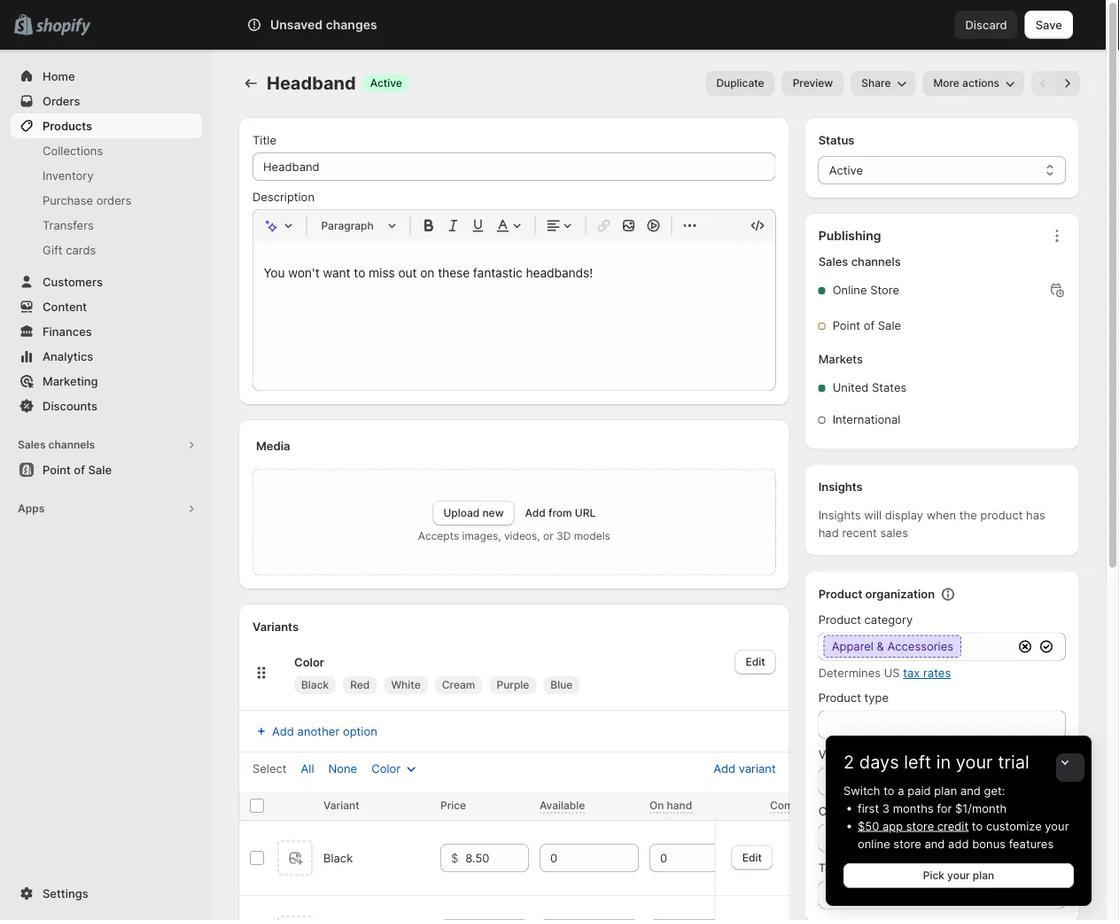 Task type: locate. For each thing, give the bounding box(es) containing it.
none
[[328, 761, 357, 775]]

product down determines
[[819, 691, 861, 705]]

sales channels down publishing
[[819, 255, 901, 269]]

paragraph button
[[314, 215, 403, 236]]

add left another
[[272, 724, 294, 738]]

0 vertical spatial and
[[961, 784, 981, 797]]

search
[[325, 18, 363, 31]]

point of sale down online store
[[833, 319, 901, 332]]

product
[[981, 508, 1023, 522]]

2 vertical spatial add
[[714, 761, 736, 775]]

2 insights from the top
[[819, 508, 861, 522]]

black down variant on the left of page
[[324, 851, 353, 865]]

1 insights from the top
[[819, 480, 863, 494]]

0 vertical spatial active
[[370, 77, 402, 90]]

$1/month
[[956, 801, 1007, 815]]

product down product organization at the right bottom
[[819, 613, 861, 627]]

store inside to customize your online store and add bonus features
[[894, 837, 922, 850]]

sales
[[819, 255, 848, 269], [18, 438, 46, 451]]

more actions
[[934, 77, 1000, 90]]

point of sale inside button
[[43, 463, 112, 476]]

the
[[960, 508, 978, 522]]

1 horizontal spatial point of sale
[[833, 319, 901, 332]]

0 horizontal spatial of
[[74, 463, 85, 476]]

of
[[864, 319, 875, 332], [74, 463, 85, 476]]

sale down store
[[878, 319, 901, 332]]

add
[[525, 507, 546, 519], [272, 724, 294, 738], [714, 761, 736, 775]]

headband
[[267, 72, 356, 94]]

plan up for
[[934, 784, 957, 797]]

1 product from the top
[[819, 587, 863, 601]]

3d
[[557, 530, 571, 542]]

to inside to customize your online store and add bonus features
[[972, 819, 983, 833]]

color right none
[[372, 761, 401, 775]]

2 vertical spatial your
[[948, 869, 970, 882]]

variant
[[324, 799, 360, 812]]

variant
[[739, 761, 776, 775]]

pick your plan link
[[844, 863, 1074, 888]]

insights inside the insights will display when the product has had recent sales
[[819, 508, 861, 522]]

add left the variant
[[714, 761, 736, 775]]

of down sales channels button
[[74, 463, 85, 476]]

sale down sales channels button
[[88, 463, 112, 476]]

videos,
[[504, 530, 540, 542]]

price
[[441, 799, 466, 812]]

active down status
[[829, 163, 863, 177]]

0 horizontal spatial channels
[[48, 438, 95, 451]]

sales channels
[[819, 255, 901, 269], [18, 438, 95, 451]]

1 vertical spatial store
[[894, 837, 922, 850]]

add
[[948, 837, 969, 850]]

store down "months"
[[907, 819, 934, 833]]

1 horizontal spatial sales channels
[[819, 255, 901, 269]]

2 vertical spatial product
[[819, 691, 861, 705]]

Vendor text field
[[819, 767, 1066, 796]]

add from url
[[525, 507, 596, 519]]

share
[[862, 77, 891, 90]]

discard
[[966, 18, 1008, 31]]

0 vertical spatial point
[[833, 319, 861, 332]]

0 vertical spatial plan
[[934, 784, 957, 797]]

add from url button
[[525, 507, 596, 519]]

and for plan
[[961, 784, 981, 797]]

upload new button
[[433, 501, 515, 526]]

black left red
[[301, 679, 329, 691]]

features
[[1009, 837, 1054, 850]]

1 vertical spatial your
[[1045, 819, 1069, 833]]

2 product from the top
[[819, 613, 861, 627]]

0 horizontal spatial sales channels
[[18, 438, 95, 451]]

paid
[[908, 784, 931, 797]]

color down variants
[[294, 655, 324, 669]]

store
[[871, 283, 900, 297]]

2 horizontal spatial add
[[714, 761, 736, 775]]

duplicate
[[717, 77, 765, 90]]

of down online store
[[864, 319, 875, 332]]

and left 'add' at the right
[[925, 837, 945, 850]]

0 vertical spatial to
[[884, 784, 895, 797]]

add variant button
[[703, 753, 787, 784]]

0 vertical spatial sales
[[819, 255, 848, 269]]

0 vertical spatial your
[[956, 751, 993, 773]]

1 horizontal spatial channels
[[852, 255, 901, 269]]

on
[[650, 799, 664, 812]]

0 vertical spatial of
[[864, 319, 875, 332]]

0 horizontal spatial point of sale
[[43, 463, 112, 476]]

0 horizontal spatial active
[[370, 77, 402, 90]]

insights for insights will display when the product has had recent sales
[[819, 508, 861, 522]]

new
[[483, 507, 504, 519]]

cards
[[66, 243, 96, 257]]

customers link
[[11, 269, 202, 294]]

rates
[[924, 666, 951, 680]]

home link
[[11, 64, 202, 89]]

1 vertical spatial sales
[[18, 438, 46, 451]]

collections up $50
[[819, 804, 879, 818]]

sales down publishing
[[819, 255, 848, 269]]

point up apps
[[43, 463, 71, 476]]

1 vertical spatial product
[[819, 613, 861, 627]]

and inside to customize your online store and add bonus features
[[925, 837, 945, 850]]

collections up inventory
[[43, 144, 103, 157]]

sale inside point of sale link
[[88, 463, 112, 476]]

channels inside button
[[48, 438, 95, 451]]

0 vertical spatial add
[[525, 507, 546, 519]]

1 horizontal spatial color
[[372, 761, 401, 775]]

edit button
[[732, 845, 773, 870]]

finances
[[43, 324, 92, 338]]

sales channels button
[[11, 433, 202, 457]]

1 vertical spatial channels
[[48, 438, 95, 451]]

your up features on the bottom of the page
[[1045, 819, 1069, 833]]

description
[[253, 190, 315, 203]]

collections
[[43, 144, 103, 157], [819, 804, 879, 818]]

0 vertical spatial channels
[[852, 255, 901, 269]]

add inside button
[[714, 761, 736, 775]]

duplicate button
[[706, 71, 775, 96]]

product up product category
[[819, 587, 863, 601]]

1 vertical spatial edit
[[742, 851, 762, 864]]

plan down bonus
[[973, 869, 995, 882]]

1 vertical spatial add
[[272, 724, 294, 738]]

gift cards
[[43, 243, 96, 257]]

0 horizontal spatial collections
[[43, 144, 103, 157]]

1 horizontal spatial collections
[[819, 804, 879, 818]]

customize
[[986, 819, 1042, 833]]

purple
[[497, 679, 529, 691]]

insights will display when the product has had recent sales
[[819, 508, 1046, 540]]

insights
[[819, 480, 863, 494], [819, 508, 861, 522]]

channels down discounts
[[48, 438, 95, 451]]

active down changes
[[370, 77, 402, 90]]

discounts
[[43, 399, 97, 413]]

pick your plan
[[923, 869, 995, 882]]

1 vertical spatial point of sale
[[43, 463, 112, 476]]

None number field
[[540, 844, 612, 872], [650, 844, 722, 872], [540, 844, 612, 872], [650, 844, 722, 872]]

shopify image
[[36, 18, 91, 36]]

1 horizontal spatial plan
[[973, 869, 995, 882]]

your right in
[[956, 751, 993, 773]]

and up $1/month
[[961, 784, 981, 797]]

channels up store
[[852, 255, 901, 269]]

0 horizontal spatial sale
[[88, 463, 112, 476]]

0 horizontal spatial to
[[884, 784, 895, 797]]

1 vertical spatial color
[[372, 761, 401, 775]]

none button
[[318, 756, 368, 781]]

1 horizontal spatial sale
[[878, 319, 901, 332]]

1 vertical spatial collections
[[819, 804, 879, 818]]

1 vertical spatial insights
[[819, 508, 861, 522]]

trial
[[998, 751, 1030, 773]]

1 horizontal spatial to
[[972, 819, 983, 833]]

variants
[[253, 620, 299, 633]]

white
[[391, 679, 421, 691]]

add inside button
[[272, 724, 294, 738]]

transfers link
[[11, 213, 202, 238]]

save
[[1036, 18, 1063, 31]]

1 horizontal spatial and
[[961, 784, 981, 797]]

1 vertical spatial point
[[43, 463, 71, 476]]

orders
[[96, 193, 132, 207]]

active
[[370, 77, 402, 90], [829, 163, 863, 177]]

of inside button
[[74, 463, 85, 476]]

1 vertical spatial of
[[74, 463, 85, 476]]

add left from
[[525, 507, 546, 519]]

switch to a paid plan and get:
[[844, 784, 1005, 797]]

0 vertical spatial product
[[819, 587, 863, 601]]

orders
[[43, 94, 80, 108]]

3 product from the top
[[819, 691, 861, 705]]

media
[[256, 439, 290, 452]]

all button
[[290, 756, 325, 781]]

tax rates link
[[903, 666, 951, 680]]

1 vertical spatial to
[[972, 819, 983, 833]]

color
[[294, 655, 324, 669], [372, 761, 401, 775]]

1 vertical spatial and
[[925, 837, 945, 850]]

transfers
[[43, 218, 94, 232]]

Tags text field
[[819, 881, 1066, 909]]

0 horizontal spatial add
[[272, 724, 294, 738]]

to down $1/month
[[972, 819, 983, 833]]

sales down discounts
[[18, 438, 46, 451]]

collections link
[[11, 138, 202, 163]]

pick
[[923, 869, 945, 882]]

edit inside dropdown button
[[746, 655, 766, 668]]

tax
[[903, 666, 920, 680]]

your
[[956, 751, 993, 773], [1045, 819, 1069, 833], [948, 869, 970, 882]]

0 vertical spatial insights
[[819, 480, 863, 494]]

store down '$50 app store credit' link
[[894, 837, 922, 850]]

0 horizontal spatial and
[[925, 837, 945, 850]]

0 vertical spatial color
[[294, 655, 324, 669]]

1 horizontal spatial active
[[829, 163, 863, 177]]

1 horizontal spatial add
[[525, 507, 546, 519]]

to left the "a"
[[884, 784, 895, 797]]

1 vertical spatial active
[[829, 163, 863, 177]]

publishing
[[819, 228, 882, 243]]

0 vertical spatial edit
[[746, 655, 766, 668]]

recent
[[842, 526, 877, 540]]

sales inside button
[[18, 438, 46, 451]]

your right "pick"
[[948, 869, 970, 882]]

0 horizontal spatial sales
[[18, 438, 46, 451]]

1 vertical spatial sale
[[88, 463, 112, 476]]

1 vertical spatial black
[[324, 851, 353, 865]]

in
[[937, 751, 951, 773]]

preview
[[793, 77, 833, 90]]

edit inside button
[[742, 851, 762, 864]]

0 horizontal spatial point
[[43, 463, 71, 476]]

point of sale down sales channels button
[[43, 463, 112, 476]]

insights for insights
[[819, 480, 863, 494]]

0 vertical spatial sales channels
[[819, 255, 901, 269]]

to customize your online store and add bonus features
[[858, 819, 1069, 850]]

product organization
[[819, 587, 935, 601]]

point up markets
[[833, 319, 861, 332]]

sales channels down discounts
[[18, 438, 95, 451]]

inventory
[[43, 168, 94, 182]]

0 vertical spatial point of sale
[[833, 319, 901, 332]]

1 vertical spatial sales channels
[[18, 438, 95, 451]]

0 vertical spatial collections
[[43, 144, 103, 157]]

organization
[[866, 587, 935, 601]]

and
[[961, 784, 981, 797], [925, 837, 945, 850]]

edit for edit dropdown button
[[746, 655, 766, 668]]



Task type: describe. For each thing, give the bounding box(es) containing it.
markets
[[819, 352, 863, 366]]

0 vertical spatial sale
[[878, 319, 901, 332]]

analytics
[[43, 349, 93, 363]]

add for add another option
[[272, 724, 294, 738]]

cream
[[442, 679, 476, 691]]

purchase
[[43, 193, 93, 207]]

discard button
[[955, 11, 1018, 39]]

product type
[[819, 691, 889, 705]]

Title text field
[[253, 152, 776, 181]]

upload
[[444, 507, 480, 519]]

credit
[[938, 819, 969, 833]]

1 vertical spatial plan
[[973, 869, 995, 882]]

online store
[[833, 283, 900, 297]]

has
[[1026, 508, 1046, 522]]

0 horizontal spatial plan
[[934, 784, 957, 797]]

united states
[[833, 381, 907, 394]]

online
[[833, 283, 867, 297]]

accepts
[[418, 530, 459, 542]]

product for product type
[[819, 691, 861, 705]]

determines us tax rates
[[819, 666, 951, 680]]

purchase orders
[[43, 193, 132, 207]]

accepts images, videos, or 3d models
[[418, 530, 611, 542]]

type
[[865, 691, 889, 705]]

previous image
[[1035, 74, 1053, 92]]

2
[[844, 751, 855, 773]]

will
[[864, 508, 882, 522]]

your inside dropdown button
[[956, 751, 993, 773]]

your inside to customize your online store and add bonus features
[[1045, 819, 1069, 833]]

switch
[[844, 784, 881, 797]]

preview button
[[782, 71, 844, 96]]

actions
[[963, 77, 1000, 90]]

$50 app store credit link
[[858, 819, 969, 833]]

save button
[[1025, 11, 1073, 39]]

product category
[[819, 613, 913, 627]]

1 horizontal spatial point
[[833, 319, 861, 332]]

or
[[543, 530, 554, 542]]

united
[[833, 381, 869, 394]]

Product category text field
[[819, 632, 1013, 661]]

finances link
[[11, 319, 202, 344]]

determines
[[819, 666, 881, 680]]

1 horizontal spatial of
[[864, 319, 875, 332]]

add variant
[[714, 761, 776, 775]]

purchase orders link
[[11, 188, 202, 213]]

option
[[343, 724, 377, 738]]

apps button
[[11, 496, 202, 521]]

products
[[43, 119, 92, 133]]

0 horizontal spatial color
[[294, 655, 324, 669]]

app
[[883, 819, 903, 833]]

edit for edit button
[[742, 851, 762, 864]]

add another option button
[[242, 719, 388, 744]]

product for product organization
[[819, 587, 863, 601]]

us
[[884, 666, 900, 680]]

home
[[43, 69, 75, 83]]

left
[[904, 751, 932, 773]]

and for store
[[925, 837, 945, 850]]

sales channels inside sales channels button
[[18, 438, 95, 451]]

a
[[898, 784, 905, 797]]

active for status
[[829, 163, 863, 177]]

2 days left in your trial element
[[826, 782, 1092, 906]]

url
[[575, 507, 596, 519]]

color inside color dropdown button
[[372, 761, 401, 775]]

add another option
[[272, 724, 377, 738]]

share button
[[851, 71, 916, 96]]

0 vertical spatial store
[[907, 819, 934, 833]]

edit button
[[735, 650, 776, 675]]

content link
[[11, 294, 202, 319]]

active for headband
[[370, 77, 402, 90]]

unsaved
[[270, 17, 323, 32]]

settings
[[43, 886, 88, 900]]

when
[[927, 508, 956, 522]]

paragraph
[[321, 219, 374, 232]]

Collections text field
[[819, 824, 1066, 852]]

options element
[[324, 851, 353, 865]]

marketing link
[[11, 369, 202, 394]]

apps
[[18, 502, 45, 515]]

states
[[872, 381, 907, 394]]

models
[[574, 530, 611, 542]]

add for add from url
[[525, 507, 546, 519]]

red
[[350, 679, 370, 691]]

days
[[860, 751, 899, 773]]

more actions button
[[923, 71, 1025, 96]]

all
[[301, 761, 314, 775]]

$50 app store credit
[[858, 819, 969, 833]]

bonus
[[973, 837, 1006, 850]]

display
[[885, 508, 924, 522]]

first
[[858, 801, 879, 815]]

Product type text field
[[819, 710, 1066, 739]]

more
[[934, 77, 960, 90]]

search button
[[296, 11, 810, 39]]

2 days left in your trial
[[844, 751, 1030, 773]]

for
[[937, 801, 952, 815]]

analytics link
[[11, 344, 202, 369]]

point of sale link
[[11, 457, 202, 482]]

from
[[549, 507, 572, 519]]

$50
[[858, 819, 880, 833]]

0 vertical spatial black
[[301, 679, 329, 691]]

another
[[297, 724, 340, 738]]

on hand
[[650, 799, 693, 812]]

add for add variant
[[714, 761, 736, 775]]

1 horizontal spatial sales
[[819, 255, 848, 269]]

changes
[[326, 17, 377, 32]]

blue
[[551, 679, 573, 691]]

point inside button
[[43, 463, 71, 476]]

product for product category
[[819, 613, 861, 627]]

international
[[833, 413, 901, 426]]

hand
[[667, 799, 693, 812]]

color button
[[361, 756, 431, 781]]

get:
[[984, 784, 1005, 797]]

$ text field
[[466, 844, 529, 872]]

marketing
[[43, 374, 98, 388]]

orders link
[[11, 89, 202, 113]]



Task type: vqa. For each thing, say whether or not it's contained in the screenshot.
Active related to Headband
yes



